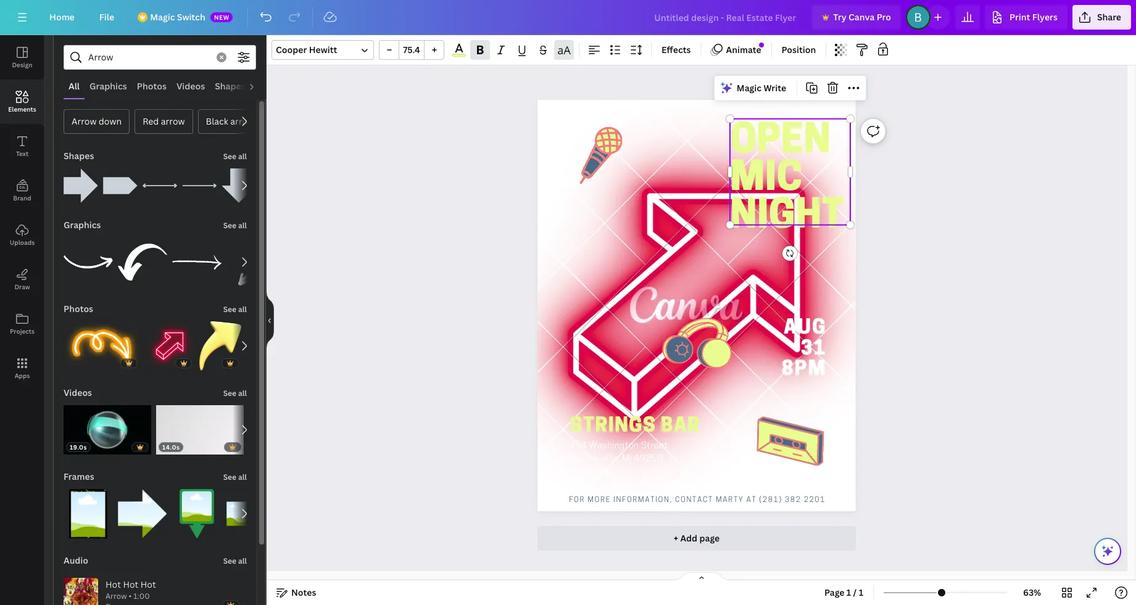 Task type: locate. For each thing, give the bounding box(es) containing it.
1 horizontal spatial videos
[[177, 80, 205, 92]]

all down arrow block right frame image
[[238, 556, 247, 567]]

cooper hewitt button
[[272, 40, 374, 60]]

photos down 'search elements' search box
[[137, 80, 167, 92]]

cooper hewitt
[[276, 44, 337, 56]]

effects button
[[657, 40, 696, 60]]

see all button for graphics
[[222, 213, 248, 238]]

0 horizontal spatial add this line to the canvas image
[[143, 169, 177, 203]]

magic left write
[[737, 82, 762, 94]]

5 see all button from the top
[[222, 465, 248, 489]]

shapes up black arrow
[[215, 80, 246, 92]]

+ add page
[[674, 533, 720, 544]]

arrow left down
[[72, 115, 97, 127]]

videos
[[177, 80, 205, 92], [64, 387, 92, 399]]

19.0s
[[70, 443, 87, 452]]

0 horizontal spatial hot
[[106, 579, 121, 591]]

6 see from the top
[[223, 556, 236, 567]]

for
[[569, 497, 586, 505]]

hot
[[106, 579, 121, 591], [123, 579, 138, 591], [141, 579, 156, 591]]

see down arrow down image
[[223, 220, 236, 231]]

red arrow button
[[135, 109, 193, 134]]

1 vertical spatial audio button
[[62, 549, 90, 573]]

1 horizontal spatial shapes button
[[210, 75, 250, 98]]

2 all from the top
[[238, 220, 247, 231]]

0 vertical spatial audio button
[[250, 75, 285, 98]]

see all down arrow down image
[[223, 220, 247, 231]]

1
[[847, 587, 851, 599], [859, 587, 864, 599]]

3 all from the top
[[238, 304, 247, 315]]

see all for shapes
[[223, 151, 247, 162]]

4 see all from the top
[[223, 388, 247, 399]]

page
[[825, 587, 845, 599]]

0 vertical spatial photos button
[[132, 75, 172, 98]]

audio button down cooper
[[250, 75, 285, 98]]

2 see from the top
[[223, 220, 236, 231]]

6 see all button from the top
[[222, 549, 248, 573]]

green square with arrow frame image
[[172, 489, 222, 539]]

1 vertical spatial graphics button
[[62, 213, 102, 238]]

– – number field
[[403, 44, 420, 56]]

0 horizontal spatial magic
[[150, 11, 175, 23]]

hot up •
[[123, 579, 138, 591]]

1 vertical spatial shapes
[[64, 150, 94, 162]]

see all up arrow block right frame image
[[223, 472, 247, 483]]

bar
[[661, 417, 701, 437]]

1 horizontal spatial audio button
[[250, 75, 285, 98]]

try canva pro
[[833, 11, 891, 23]]

1 horizontal spatial add this line to the canvas image
[[182, 169, 217, 203]]

1 vertical spatial photos button
[[62, 297, 94, 322]]

see all button
[[222, 144, 248, 169], [222, 213, 248, 238], [222, 297, 248, 322], [222, 381, 248, 406], [222, 465, 248, 489], [222, 549, 248, 573]]

marty
[[716, 497, 744, 505]]

elements
[[8, 105, 36, 114]]

videos down yellow illuminated arrow image
[[64, 387, 92, 399]]

graphics right all
[[90, 80, 127, 92]]

arrow for arrow • 1:00
[[106, 592, 127, 602]]

red
[[143, 115, 159, 127]]

see for audio
[[223, 556, 236, 567]]

see all button for frames
[[222, 465, 248, 489]]

frames button
[[62, 465, 95, 489]]

magic left switch
[[150, 11, 175, 23]]

1 horizontal spatial photos
[[137, 80, 167, 92]]

see for frames
[[223, 472, 236, 483]]

magic switch
[[150, 11, 205, 23]]

shapes up 'arrow right' image
[[64, 150, 94, 162]]

1 horizontal spatial audio
[[255, 80, 280, 92]]

see all button for audio
[[222, 549, 248, 573]]

382
[[785, 497, 802, 505]]

6 all from the top
[[238, 556, 247, 567]]

projects button
[[0, 302, 44, 346]]

arrow down button
[[64, 109, 130, 134]]

see all down arrow block right frame image
[[223, 556, 247, 567]]

(281)
[[760, 497, 783, 505]]

1 left /
[[847, 587, 851, 599]]

0 horizontal spatial photos
[[64, 303, 93, 315]]

see up arrow block right frame image
[[223, 472, 236, 483]]

1 horizontal spatial 1
[[859, 587, 864, 599]]

0 horizontal spatial videos button
[[62, 381, 93, 406]]

see all button right green square with arrow frame image
[[222, 465, 248, 489]]

brushstroke arrow rapid curved long image
[[64, 238, 113, 287]]

all up arrow down image
[[238, 151, 247, 162]]

add this line to the canvas image
[[143, 169, 177, 203], [182, 169, 217, 203]]

magic inside button
[[737, 82, 762, 94]]

1 vertical spatial shapes button
[[62, 144, 95, 169]]

audio button down medium format frame portrait arrows image
[[62, 549, 90, 573]]

videos button
[[172, 75, 210, 98], [62, 381, 93, 406]]

canva assistant image
[[1101, 544, 1115, 559]]

all down arrow down image
[[238, 220, 247, 231]]

see for videos
[[223, 388, 236, 399]]

home link
[[40, 5, 84, 30]]

frames
[[64, 471, 94, 483]]

audio down medium format frame portrait arrows image
[[64, 555, 88, 567]]

+ add page button
[[538, 527, 856, 551]]

new image
[[759, 43, 764, 48]]

2 horizontal spatial hot
[[141, 579, 156, 591]]

0 vertical spatial videos
[[177, 80, 205, 92]]

file button
[[89, 5, 124, 30]]

strings-
[[570, 468, 603, 477]]

cooper
[[276, 44, 307, 56]]

uploads
[[10, 238, 35, 247]]

see all up arrow down image
[[223, 151, 247, 162]]

videos up red arrow
[[177, 80, 205, 92]]

shapes button down arrow down button
[[62, 144, 95, 169]]

photos button
[[132, 75, 172, 98], [62, 297, 94, 322]]

2 arrow from the left
[[230, 115, 254, 127]]

arrow left •
[[106, 592, 127, 602]]

all for graphics
[[238, 220, 247, 231]]

see all button down arrow down image
[[222, 213, 248, 238]]

magic for magic switch
[[150, 11, 175, 23]]

apps button
[[0, 346, 44, 391]]

graphics button down 'arrow right' image
[[62, 213, 102, 238]]

see down arrow block right frame image
[[223, 556, 236, 567]]

bar.co
[[603, 468, 629, 477]]

31
[[801, 340, 827, 360]]

1 1 from the left
[[847, 587, 851, 599]]

0 horizontal spatial audio button
[[62, 549, 90, 573]]

1 right /
[[859, 587, 864, 599]]

print flyers button
[[985, 5, 1068, 30]]

arrow inside button
[[72, 115, 97, 127]]

mic
[[730, 161, 803, 200]]

arrow right frame image
[[118, 489, 167, 539]]

aug 31 8pm
[[782, 319, 827, 380]]

hot hot hot
[[106, 579, 156, 591]]

audio down cooper
[[255, 80, 280, 92]]

1 vertical spatial arrow
[[106, 592, 127, 602]]

1 horizontal spatial arrow
[[106, 592, 127, 602]]

0 vertical spatial magic
[[150, 11, 175, 23]]

share button
[[1073, 5, 1131, 30]]

arrow right red
[[161, 115, 185, 127]]

0 vertical spatial arrow
[[72, 115, 97, 127]]

see down 3d arrow icon
[[223, 388, 236, 399]]

graphics button right all
[[85, 75, 132, 98]]

add this line to the canvas image left arrow down image
[[182, 169, 217, 203]]

+
[[674, 533, 678, 544]]

see all for videos
[[223, 388, 247, 399]]

2 see all from the top
[[223, 220, 247, 231]]

medium format frame portrait arrows image
[[64, 489, 113, 539]]

photos
[[137, 80, 167, 92], [64, 303, 93, 315]]

1 see all button from the top
[[222, 144, 248, 169]]

all for frames
[[238, 472, 247, 483]]

add
[[680, 533, 698, 544]]

blue 3d arrow image
[[246, 322, 334, 371]]

5 all from the top
[[238, 472, 247, 483]]

strings bar 474 washington street mosherville, mi 49258 strings-bar.co
[[570, 417, 701, 477]]

see all for audio
[[223, 556, 247, 567]]

3 see from the top
[[223, 304, 236, 315]]

0 horizontal spatial arrow
[[72, 115, 97, 127]]

videos button down yellow illuminated arrow image
[[62, 381, 93, 406]]

see all button left hide 'image'
[[222, 297, 248, 322]]

all down 3d arrow icon
[[238, 388, 247, 399]]

2 see all button from the top
[[222, 213, 248, 238]]

all
[[238, 151, 247, 162], [238, 220, 247, 231], [238, 304, 247, 315], [238, 388, 247, 399], [238, 472, 247, 483], [238, 556, 247, 567]]

magic write
[[737, 82, 786, 94]]

yellow illuminated arrow image
[[64, 322, 140, 371]]

1 horizontal spatial videos button
[[172, 75, 210, 98]]

add this line to the canvas image right the arrow block right image
[[143, 169, 177, 203]]

shapes button up black arrow
[[210, 75, 250, 98]]

3 see all button from the top
[[222, 297, 248, 322]]

videos button up black
[[172, 75, 210, 98]]

elements button
[[0, 80, 44, 124]]

0 horizontal spatial audio
[[64, 555, 88, 567]]

1 see all from the top
[[223, 151, 247, 162]]

•
[[129, 592, 132, 602]]

0 horizontal spatial photos button
[[62, 297, 94, 322]]

all for shapes
[[238, 151, 247, 162]]

1 vertical spatial magic
[[737, 82, 762, 94]]

flyers
[[1032, 11, 1058, 23]]

6 see all from the top
[[223, 556, 247, 567]]

see all button for videos
[[222, 381, 248, 406]]

see all button down 3d arrow icon
[[222, 381, 248, 406]]

#ecf791 image
[[453, 54, 466, 57]]

see up arrow down image
[[223, 151, 236, 162]]

all for photos
[[238, 304, 247, 315]]

0 horizontal spatial videos
[[64, 387, 92, 399]]

hot up arrow • 1:00
[[106, 579, 121, 591]]

all up arrow block right frame image
[[238, 472, 247, 483]]

1 horizontal spatial hot
[[123, 579, 138, 591]]

open
[[730, 123, 831, 162]]

arrow down image
[[222, 169, 256, 203]]

graphics up brushstroke arrow rapid curved long image on the top left of the page
[[64, 219, 101, 231]]

arrow inside dance, 60 seconds element
[[106, 592, 127, 602]]

4 see from the top
[[223, 388, 236, 399]]

photos button down brushstroke arrow rapid curved long image on the top left of the page
[[62, 297, 94, 322]]

notes
[[291, 587, 316, 599]]

see all
[[223, 151, 247, 162], [223, 220, 247, 231], [223, 304, 247, 315], [223, 388, 247, 399], [223, 472, 247, 483], [223, 556, 247, 567]]

open mic night
[[730, 123, 844, 238]]

all
[[69, 80, 80, 92]]

photos up yellow illuminated arrow image
[[64, 303, 93, 315]]

see for photos
[[223, 304, 236, 315]]

0 vertical spatial graphics button
[[85, 75, 132, 98]]

see for shapes
[[223, 151, 236, 162]]

hot up 1:00
[[141, 579, 156, 591]]

1 see from the top
[[223, 151, 236, 162]]

0 horizontal spatial arrow
[[161, 115, 185, 127]]

4 see all button from the top
[[222, 381, 248, 406]]

4 all from the top
[[238, 388, 247, 399]]

1 horizontal spatial magic
[[737, 82, 762, 94]]

1 arrow from the left
[[161, 115, 185, 127]]

1 vertical spatial videos button
[[62, 381, 93, 406]]

magic inside main menu bar
[[150, 11, 175, 23]]

0 vertical spatial audio
[[255, 80, 280, 92]]

magic write button
[[717, 78, 791, 98]]

1 horizontal spatial shapes
[[215, 80, 246, 92]]

aug
[[784, 319, 827, 339]]

0 horizontal spatial shapes button
[[62, 144, 95, 169]]

1:00
[[133, 592, 150, 602]]

group
[[379, 40, 444, 60], [64, 161, 98, 203], [103, 161, 138, 203], [222, 169, 256, 203], [64, 230, 113, 287], [118, 230, 167, 287], [64, 314, 140, 371], [145, 314, 194, 371], [199, 314, 241, 371], [64, 482, 113, 539], [118, 482, 167, 539], [172, 482, 222, 539], [227, 489, 276, 539]]

position button
[[777, 40, 821, 60]]

arrow right black
[[230, 115, 254, 127]]

0 horizontal spatial 1
[[847, 587, 851, 599]]

see up 3d arrow icon
[[223, 304, 236, 315]]

see all left hide 'image'
[[223, 304, 247, 315]]

arrow block right frame image
[[227, 489, 276, 539]]

1 vertical spatial videos
[[64, 387, 92, 399]]

1 vertical spatial graphics
[[64, 219, 101, 231]]

photos button down 'search elements' search box
[[132, 75, 172, 98]]

1 all from the top
[[238, 151, 247, 162]]

position
[[782, 44, 816, 56]]

all left hide 'image'
[[238, 304, 247, 315]]

see all down 3d arrow icon
[[223, 388, 247, 399]]

page 1 / 1
[[825, 587, 864, 599]]

1 hot from the left
[[106, 579, 121, 591]]

more
[[588, 497, 611, 505]]

see all button down the black arrow button
[[222, 144, 248, 169]]

3 see all from the top
[[223, 304, 247, 315]]

see all button down arrow block right frame image
[[222, 549, 248, 573]]

audio button
[[250, 75, 285, 98], [62, 549, 90, 573]]

5 see from the top
[[223, 472, 236, 483]]

black arrow
[[206, 115, 254, 127]]

8pm
[[782, 361, 827, 380]]

1 horizontal spatial arrow
[[230, 115, 254, 127]]

5 see all from the top
[[223, 472, 247, 483]]

arrow block right image
[[103, 169, 138, 203]]



Task type: vqa. For each thing, say whether or not it's contained in the screenshot.
Side Panel TAB LIST at the left
yes



Task type: describe. For each thing, give the bounding box(es) containing it.
street
[[641, 442, 668, 451]]

file
[[99, 11, 114, 23]]

brand button
[[0, 169, 44, 213]]

night
[[730, 199, 844, 238]]

text
[[16, 149, 28, 158]]

arrow down
[[72, 115, 122, 127]]

print
[[1010, 11, 1030, 23]]

0 vertical spatial videos button
[[172, 75, 210, 98]]

print flyers
[[1010, 11, 1058, 23]]

canva
[[849, 11, 875, 23]]

animate button
[[706, 40, 766, 60]]

1 vertical spatial audio
[[64, 555, 88, 567]]

all for videos
[[238, 388, 247, 399]]

1 horizontal spatial photos button
[[132, 75, 172, 98]]

notes button
[[272, 583, 321, 603]]

show pages image
[[672, 572, 731, 582]]

63%
[[1023, 587, 1041, 599]]

/
[[853, 587, 857, 599]]

hide image
[[266, 291, 274, 350]]

see all button for photos
[[222, 297, 248, 322]]

information,
[[614, 497, 673, 505]]

arrow right image
[[64, 169, 98, 203]]

for more information, contact marty at (281) 382 2201
[[569, 497, 826, 505]]

brushstroke arrow smooth curve down image
[[118, 238, 167, 287]]

switch
[[177, 11, 205, 23]]

0 vertical spatial shapes
[[215, 80, 246, 92]]

new
[[214, 13, 229, 22]]

home
[[49, 11, 75, 23]]

3d arrow icon image
[[199, 322, 241, 371]]

try
[[833, 11, 847, 23]]

strings
[[570, 417, 656, 437]]

2201
[[804, 497, 826, 505]]

projects
[[10, 327, 35, 336]]

design
[[12, 60, 32, 69]]

mi 49258
[[623, 455, 663, 464]]

red arrow
[[143, 115, 185, 127]]

brand
[[13, 194, 31, 202]]

see all button for shapes
[[222, 144, 248, 169]]

share
[[1097, 11, 1122, 23]]

side panel tab list
[[0, 35, 44, 391]]

apps
[[15, 372, 30, 380]]

animate
[[726, 44, 761, 56]]

0 vertical spatial graphics
[[90, 80, 127, 92]]

black
[[206, 115, 228, 127]]

black arrow button
[[198, 109, 262, 134]]

try canva pro button
[[812, 5, 901, 30]]

see for graphics
[[223, 220, 236, 231]]

arrow for red arrow
[[161, 115, 185, 127]]

arrow for black arrow
[[230, 115, 254, 127]]

2 add this line to the canvas image from the left
[[182, 169, 217, 203]]

Search elements search field
[[88, 46, 209, 69]]

draw button
[[0, 257, 44, 302]]

0 vertical spatial shapes button
[[210, 75, 250, 98]]

Design title text field
[[645, 5, 807, 30]]

page
[[700, 533, 720, 544]]

14.0s
[[162, 443, 180, 452]]

1 vertical spatial photos
[[64, 303, 93, 315]]

uploads button
[[0, 213, 44, 257]]

14.0s group
[[156, 398, 244, 455]]

all for audio
[[238, 556, 247, 567]]

see all for photos
[[223, 304, 247, 315]]

see all for graphics
[[223, 220, 247, 231]]

main menu bar
[[0, 0, 1136, 35]]

3 hot from the left
[[141, 579, 156, 591]]

arrow • 1:00
[[106, 592, 150, 602]]

washington
[[589, 442, 639, 451]]

write
[[764, 82, 786, 94]]

mosherville,
[[570, 455, 620, 464]]

2 hot from the left
[[123, 579, 138, 591]]

design button
[[0, 35, 44, 80]]

474
[[570, 442, 587, 451]]

draw
[[14, 283, 30, 291]]

all button
[[64, 75, 85, 98]]

pro
[[877, 11, 891, 23]]

0 vertical spatial photos
[[137, 80, 167, 92]]

1 add this line to the canvas image from the left
[[143, 169, 177, 203]]

hewitt
[[309, 44, 337, 56]]

arrow for arrow down
[[72, 115, 97, 127]]

contact
[[675, 497, 714, 505]]

text button
[[0, 124, 44, 169]]

magic for magic write
[[737, 82, 762, 94]]

19.0s group
[[64, 398, 151, 455]]

63% button
[[1012, 583, 1052, 603]]

see all for frames
[[223, 472, 247, 483]]

neon red 3d isometric right arrow image
[[145, 322, 194, 371]]

dance, 60 seconds element
[[106, 592, 150, 606]]

0 horizontal spatial shapes
[[64, 150, 94, 162]]

at
[[747, 497, 757, 505]]

2 1 from the left
[[859, 587, 864, 599]]

effects
[[662, 44, 691, 56]]



